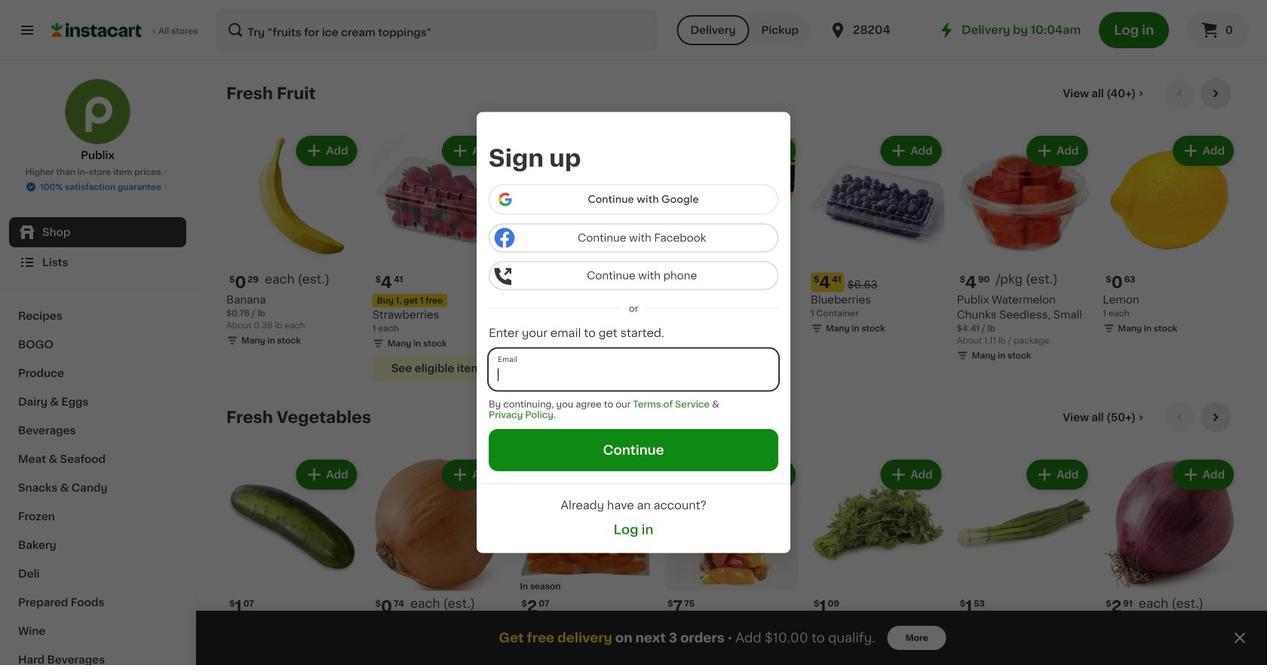 Task type: locate. For each thing, give the bounding box(es) containing it.
product group
[[226, 133, 360, 350], [373, 133, 507, 382], [665, 133, 799, 365], [811, 133, 945, 338], [957, 133, 1091, 365], [1103, 133, 1238, 338], [226, 457, 360, 662], [373, 457, 507, 666], [519, 457, 653, 662], [665, 457, 799, 666], [811, 457, 945, 662], [957, 457, 1091, 662], [1103, 457, 1238, 666]]

treatment tracker modal dialog
[[196, 611, 1268, 666]]

0 vertical spatial item carousel region
[[226, 78, 1238, 391]]

$4.41 original price: $6.63 element
[[811, 273, 945, 293]]

$1.37 original price: $1.47 element
[[519, 273, 653, 293]]

1 vertical spatial item carousel region
[[226, 403, 1238, 666]]

Email email field
[[489, 349, 779, 391]]

$0.29 each (estimated) element
[[226, 273, 360, 293]]

1 item carousel region from the top
[[226, 78, 1238, 391]]

2 item carousel region from the top
[[226, 403, 1238, 666]]

item carousel region
[[226, 78, 1238, 391], [226, 403, 1238, 666]]

main content
[[196, 60, 1268, 666]]

instacart logo image
[[51, 21, 142, 39]]

None search field
[[216, 9, 658, 51]]

$2.91 each (estimated) element
[[1103, 597, 1238, 617]]



Task type: describe. For each thing, give the bounding box(es) containing it.
$4.90 per package (estimated) element
[[957, 273, 1091, 293]]

publix logo image
[[65, 78, 131, 145]]

$0.74 each (estimated) element
[[373, 597, 507, 617]]

service type group
[[677, 15, 811, 45]]



Task type: vqa. For each thing, say whether or not it's contained in the screenshot.
SIZE
no



